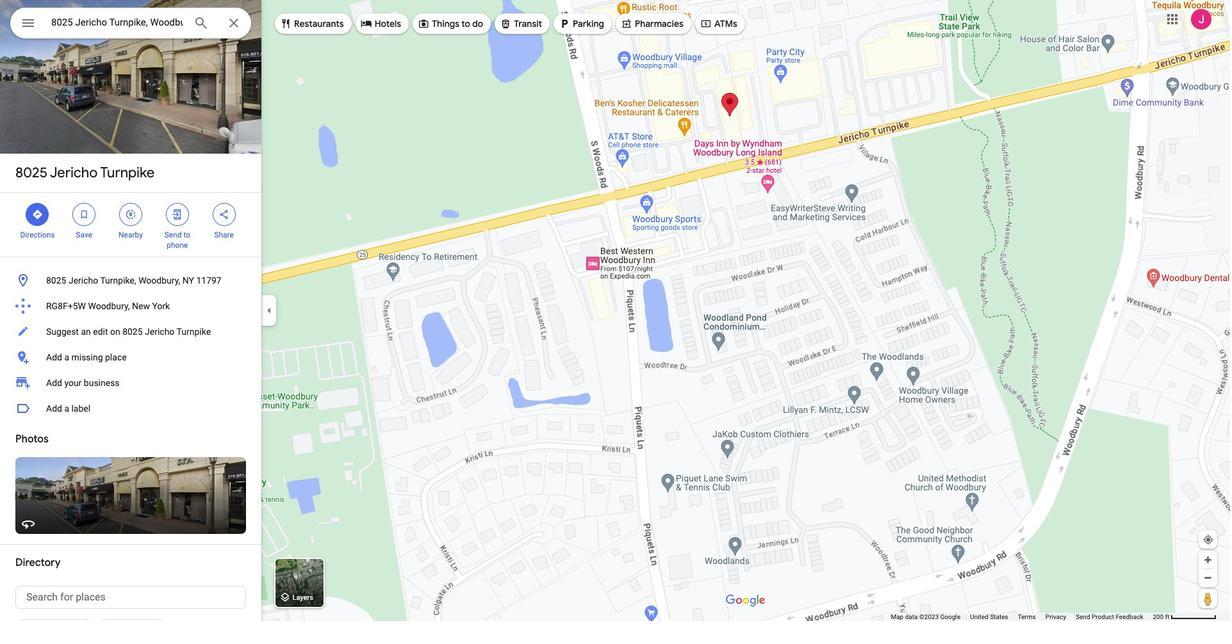 Task type: describe. For each thing, give the bounding box(es) containing it.

[[418, 17, 429, 31]]

add for add your business
[[46, 378, 62, 388]]

turnpike,
[[100, 276, 136, 286]]

google maps element
[[0, 0, 1231, 622]]

none field inside 8025 jericho turnpike, woodbury, ny 11797 field
[[51, 15, 183, 30]]

0 horizontal spatial woodbury,
[[88, 301, 130, 311]]

add your business link
[[0, 370, 261, 396]]

 button
[[10, 8, 46, 41]]

8025 for 8025 jericho turnpike, woodbury, ny 11797
[[46, 276, 66, 286]]

none text field inside 8025 jericho turnpike main content
[[15, 586, 246, 609]]

save
[[76, 231, 92, 240]]

google
[[941, 614, 961, 621]]

0 vertical spatial turnpike
[[100, 164, 155, 182]]

8025 jericho turnpike
[[15, 164, 155, 182]]


[[78, 208, 90, 222]]

 transit
[[500, 17, 542, 31]]

11797
[[196, 276, 222, 286]]

add a label button
[[0, 396, 261, 422]]

suggest an edit on 8025 jericho turnpike button
[[0, 319, 261, 345]]

8025 jericho turnpike, woodbury, ny 11797 button
[[0, 268, 261, 294]]

to inside send to phone
[[184, 231, 190, 240]]

add for add a missing place
[[46, 352, 62, 363]]

zoom in image
[[1204, 556, 1213, 565]]

on
[[110, 327, 120, 337]]

missing
[[71, 352, 103, 363]]

jericho for turnpike,
[[69, 276, 98, 286]]

share
[[214, 231, 234, 240]]

terms
[[1018, 614, 1036, 621]]

 parking
[[559, 17, 604, 31]]

send product feedback
[[1076, 614, 1144, 621]]

united
[[970, 614, 989, 621]]

add a label
[[46, 404, 90, 414]]

suggest
[[46, 327, 79, 337]]

 atms
[[700, 17, 738, 31]]


[[500, 17, 512, 31]]

new
[[132, 301, 150, 311]]

business
[[84, 378, 120, 388]]


[[125, 208, 137, 222]]

hotels
[[375, 18, 401, 29]]


[[559, 17, 570, 31]]

8025 inside "suggest an edit on 8025 jericho turnpike" button
[[122, 327, 143, 337]]

8025 Jericho Turnpike, Woodbury, NY 11797 field
[[10, 8, 251, 38]]

 search field
[[10, 8, 251, 41]]

directory
[[15, 557, 61, 570]]

to inside  things to do
[[462, 18, 470, 29]]

restaurants
[[294, 18, 344, 29]]

ny
[[182, 276, 194, 286]]


[[280, 17, 292, 31]]

data
[[905, 614, 918, 621]]

product
[[1092, 614, 1114, 621]]

pharmacies
[[635, 18, 684, 29]]

 things to do
[[418, 17, 483, 31]]

rg8f+5w
[[46, 301, 86, 311]]

200 ft
[[1153, 614, 1170, 621]]

send for send to phone
[[164, 231, 182, 240]]

©2023
[[920, 614, 939, 621]]

a for missing
[[64, 352, 69, 363]]

send product feedback button
[[1076, 613, 1144, 622]]

layers
[[293, 594, 313, 603]]


[[361, 17, 372, 31]]

place
[[105, 352, 127, 363]]



Task type: locate. For each thing, give the bounding box(es) containing it.
8025 up 'rg8f+5w'
[[46, 276, 66, 286]]

jericho down york
[[145, 327, 175, 337]]

0 vertical spatial jericho
[[50, 164, 98, 182]]

do
[[472, 18, 483, 29]]

8025
[[15, 164, 47, 182], [46, 276, 66, 286], [122, 327, 143, 337]]

things
[[432, 18, 460, 29]]

turnpike
[[100, 164, 155, 182], [177, 327, 211, 337]]

parking
[[573, 18, 604, 29]]

8025 right "on"
[[122, 327, 143, 337]]

map data ©2023 google
[[891, 614, 961, 621]]

map
[[891, 614, 904, 621]]

0 horizontal spatial to
[[184, 231, 190, 240]]

add for add a label
[[46, 404, 62, 414]]

terms button
[[1018, 613, 1036, 622]]

zoom out image
[[1204, 574, 1213, 583]]

1 horizontal spatial turnpike
[[177, 327, 211, 337]]

1 vertical spatial woodbury,
[[88, 301, 130, 311]]

1 vertical spatial turnpike
[[177, 327, 211, 337]]

atms
[[715, 18, 738, 29]]

0 horizontal spatial turnpike
[[100, 164, 155, 182]]

a
[[64, 352, 69, 363], [64, 404, 69, 414]]

add inside add your business "link"
[[46, 378, 62, 388]]

8025 jericho turnpike, woodbury, ny 11797
[[46, 276, 222, 286]]

send inside send to phone
[[164, 231, 182, 240]]

0 vertical spatial a
[[64, 352, 69, 363]]


[[32, 208, 43, 222]]

woodbury, up "on"
[[88, 301, 130, 311]]

photos
[[15, 433, 49, 446]]

jericho up 'rg8f+5w'
[[69, 276, 98, 286]]

0 vertical spatial send
[[164, 231, 182, 240]]

york
[[152, 301, 170, 311]]

 pharmacies
[[621, 17, 684, 31]]

nearby
[[119, 231, 143, 240]]

footer containing map data ©2023 google
[[891, 613, 1153, 622]]


[[700, 17, 712, 31]]

a for label
[[64, 404, 69, 414]]

add down suggest
[[46, 352, 62, 363]]

feedback
[[1116, 614, 1144, 621]]

turnpike down ny
[[177, 327, 211, 337]]

send inside button
[[1076, 614, 1090, 621]]

1 vertical spatial 8025
[[46, 276, 66, 286]]

to left the do
[[462, 18, 470, 29]]


[[621, 17, 633, 31]]

2 add from the top
[[46, 378, 62, 388]]

0 vertical spatial to
[[462, 18, 470, 29]]

rg8f+5w woodbury, new york
[[46, 301, 170, 311]]

suggest an edit on 8025 jericho turnpike
[[46, 327, 211, 337]]

0 horizontal spatial send
[[164, 231, 182, 240]]

2 vertical spatial 8025
[[122, 327, 143, 337]]

200
[[1153, 614, 1164, 621]]

1 vertical spatial to
[[184, 231, 190, 240]]

1 vertical spatial add
[[46, 378, 62, 388]]

united states
[[970, 614, 1009, 621]]

2 vertical spatial jericho
[[145, 327, 175, 337]]

label
[[71, 404, 90, 414]]

0 vertical spatial 8025
[[15, 164, 47, 182]]

1 vertical spatial send
[[1076, 614, 1090, 621]]

add
[[46, 352, 62, 363], [46, 378, 62, 388], [46, 404, 62, 414]]

send for send product feedback
[[1076, 614, 1090, 621]]

add inside add a label button
[[46, 404, 62, 414]]

send to phone
[[164, 231, 190, 250]]

to
[[462, 18, 470, 29], [184, 231, 190, 240]]

1 vertical spatial jericho
[[69, 276, 98, 286]]

jericho for turnpike
[[50, 164, 98, 182]]

send left product
[[1076, 614, 1090, 621]]

add left your
[[46, 378, 62, 388]]

privacy
[[1046, 614, 1067, 621]]

2 a from the top
[[64, 404, 69, 414]]

1 horizontal spatial to
[[462, 18, 470, 29]]

woodbury, up york
[[139, 276, 180, 286]]

1 a from the top
[[64, 352, 69, 363]]

send
[[164, 231, 182, 240], [1076, 614, 1090, 621]]

jericho
[[50, 164, 98, 182], [69, 276, 98, 286], [145, 327, 175, 337]]

add left the label
[[46, 404, 62, 414]]

None field
[[51, 15, 183, 30]]

your
[[64, 378, 82, 388]]

0 vertical spatial woodbury,
[[139, 276, 180, 286]]

None text field
[[15, 586, 246, 609]]

 restaurants
[[280, 17, 344, 31]]

send up phone
[[164, 231, 182, 240]]

phone
[[167, 241, 188, 250]]

1 vertical spatial a
[[64, 404, 69, 414]]

united states button
[[970, 613, 1009, 622]]

show street view coverage image
[[1199, 590, 1218, 609]]

add inside add a missing place button
[[46, 352, 62, 363]]

rg8f+5w woodbury, new york button
[[0, 294, 261, 319]]

0 vertical spatial add
[[46, 352, 62, 363]]

add your business
[[46, 378, 120, 388]]


[[218, 208, 230, 222]]

8025 for 8025 jericho turnpike
[[15, 164, 47, 182]]

an
[[81, 327, 91, 337]]

directions
[[20, 231, 55, 240]]

1 add from the top
[[46, 352, 62, 363]]

200 ft button
[[1153, 614, 1217, 621]]

8025 inside '8025 jericho turnpike, woodbury, ny 11797' button
[[46, 276, 66, 286]]

8025 up 
[[15, 164, 47, 182]]

woodbury,
[[139, 276, 180, 286], [88, 301, 130, 311]]

1 horizontal spatial woodbury,
[[139, 276, 180, 286]]

3 add from the top
[[46, 404, 62, 414]]

a left missing
[[64, 352, 69, 363]]

states
[[990, 614, 1009, 621]]

8025 jericho turnpike main content
[[0, 0, 261, 622]]

1 horizontal spatial send
[[1076, 614, 1090, 621]]

2 vertical spatial add
[[46, 404, 62, 414]]

 hotels
[[361, 17, 401, 31]]

show your location image
[[1203, 535, 1214, 546]]

add a missing place
[[46, 352, 127, 363]]

collapse side panel image
[[262, 304, 276, 318]]

ft
[[1166, 614, 1170, 621]]

actions for 8025 jericho turnpike region
[[0, 193, 261, 257]]

google account: james peterson  
(james.peterson1902@gmail.com) image
[[1191, 9, 1212, 29]]

turnpike inside "suggest an edit on 8025 jericho turnpike" button
[[177, 327, 211, 337]]

privacy button
[[1046, 613, 1067, 622]]

turnpike up 
[[100, 164, 155, 182]]


[[21, 14, 36, 32]]

footer
[[891, 613, 1153, 622]]

a left the label
[[64, 404, 69, 414]]

footer inside google maps element
[[891, 613, 1153, 622]]

to up phone
[[184, 231, 190, 240]]


[[172, 208, 183, 222]]

edit
[[93, 327, 108, 337]]

jericho up 
[[50, 164, 98, 182]]

transit
[[514, 18, 542, 29]]

add a missing place button
[[0, 345, 261, 370]]



Task type: vqa. For each thing, say whether or not it's contained in the screenshot.
Official site
no



